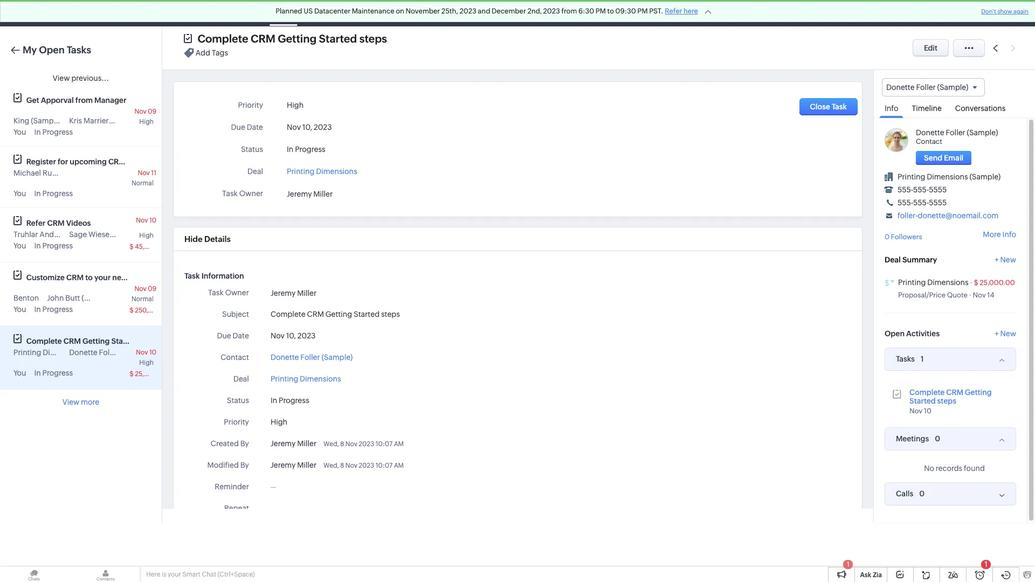 Task type: vqa. For each thing, say whether or not it's contained in the screenshot.
In Progress associated with Refer CRM Videos
yes



Task type: locate. For each thing, give the bounding box(es) containing it.
1 truhlar from the left
[[13, 230, 38, 239]]

task owner down information
[[208, 289, 249, 297]]

in for refer crm videos
[[34, 242, 41, 250]]

calls inside calls link
[[360, 9, 377, 18]]

5555 up foller-donette@noemail.com link
[[929, 199, 947, 207]]

foller-
[[898, 212, 918, 220]]

1 vertical spatial + new
[[995, 329, 1017, 338]]

0 horizontal spatial from
[[75, 96, 93, 105]]

0 horizontal spatial meetings
[[310, 9, 343, 18]]

2 09 from the top
[[148, 285, 156, 293]]

task up details in the top of the page
[[222, 189, 238, 198]]

to inside customize crm to your needs nov 09
[[85, 273, 93, 282]]

view for view previous...
[[53, 74, 70, 83]]

your
[[94, 273, 111, 282], [168, 571, 181, 579]]

1 vertical spatial view
[[62, 398, 80, 407]]

meetings link
[[302, 0, 351, 26]]

1 vertical spatial printing dimensions link
[[898, 278, 969, 287]]

1 10:07 from the top
[[376, 441, 393, 448]]

to up john butt (sample)
[[85, 273, 93, 282]]

$ for refer crm videos
[[130, 243, 134, 251]]

in for register for upcoming crm webinars
[[34, 189, 41, 198]]

1 horizontal spatial 0
[[920, 489, 925, 498]]

butt
[[65, 294, 80, 303]]

1 horizontal spatial from
[[562, 7, 577, 15]]

tasks down open activities
[[896, 355, 915, 364]]

customize crm to your needs nov 09
[[26, 273, 156, 293]]

None button
[[916, 151, 972, 165]]

printing dimensions link
[[287, 164, 357, 176], [898, 278, 969, 287], [271, 374, 341, 385]]

1 vertical spatial 0
[[935, 434, 941, 443]]

0 vertical spatial to
[[608, 7, 614, 15]]

deal for printing dimensions link to the bottom
[[233, 375, 249, 383]]

webinars
[[127, 157, 161, 166]]

view left more
[[62, 398, 80, 407]]

1 horizontal spatial meetings
[[896, 435, 929, 443]]

1 vertical spatial wed, 8 nov 2023 10:07 am
[[324, 462, 404, 470]]

1 vertical spatial your
[[168, 571, 181, 579]]

1 vertical spatial 8
[[340, 462, 344, 470]]

dimensions for the top printing dimensions link
[[316, 167, 357, 176]]

in for customize crm to your needs
[[34, 305, 41, 314]]

contact down timeline
[[916, 138, 943, 146]]

by right created
[[240, 440, 249, 448]]

from up kris
[[75, 96, 93, 105]]

in
[[34, 128, 41, 136], [287, 145, 294, 154], [34, 189, 41, 198], [34, 242, 41, 250], [34, 305, 41, 314], [34, 369, 41, 377], [271, 396, 277, 405]]

0 vertical spatial owner
[[239, 189, 263, 198]]

wed, for modified by
[[324, 462, 339, 470]]

from left "6:30"
[[562, 7, 577, 15]]

normal down "11"
[[132, 180, 154, 187]]

2 by from the top
[[240, 461, 249, 470]]

1 horizontal spatial 25,000.00
[[980, 279, 1015, 287]]

quotes link
[[529, 0, 572, 26]]

1 5555 from the top
[[929, 186, 947, 194]]

2 vertical spatial 0
[[920, 489, 925, 498]]

printing dimensions (sample) link
[[898, 173, 1001, 181]]

wed, 8 nov 2023 10:07 am for created by
[[324, 441, 404, 448]]

getting
[[278, 32, 317, 45], [326, 310, 352, 319], [82, 337, 110, 346], [965, 388, 992, 397]]

10 up 45,000.00
[[149, 217, 156, 224]]

in progress for complete crm getting started steps
[[34, 369, 73, 377]]

$ 45,000.00
[[130, 243, 168, 251]]

1 horizontal spatial truhlar
[[56, 230, 80, 239]]

conversations link
[[950, 97, 1011, 118]]

1 8 from the top
[[340, 441, 344, 448]]

status
[[241, 145, 263, 154], [227, 396, 249, 405]]

1 horizontal spatial donette foller (sample) link
[[916, 128, 998, 137]]

0 vertical spatial complete crm getting started steps nov 10
[[26, 337, 159, 356]]

from
[[562, 7, 577, 15], [75, 96, 93, 105]]

1 vertical spatial 09
[[148, 285, 156, 293]]

1 vertical spatial info
[[1003, 231, 1017, 239]]

printing dimensions · $ 25,000.00 proposal/price quote · nov 14
[[898, 278, 1015, 299]]

0 vertical spatial calls
[[360, 9, 377, 18]]

normal
[[132, 180, 154, 187], [132, 296, 154, 303]]

0 up records
[[935, 434, 941, 443]]

refer crm videos
[[26, 219, 91, 228]]

$ for complete crm getting started steps
[[130, 370, 134, 378]]

printing dimensions
[[287, 167, 357, 176], [13, 348, 84, 357], [271, 375, 341, 383]]

2 normal from the top
[[132, 296, 154, 303]]

high for donette foller (sample)
[[139, 359, 154, 367]]

proposal/price
[[898, 291, 946, 299]]

5555 down printing dimensions (sample) 'link'
[[929, 186, 947, 194]]

09
[[148, 108, 156, 115], [148, 285, 156, 293]]

open right my
[[39, 44, 65, 56]]

5 you from the top
[[13, 369, 26, 377]]

1 normal from the top
[[132, 180, 154, 187]]

1 555-555-5555 from the top
[[898, 186, 947, 194]]

dimensions
[[316, 167, 357, 176], [927, 173, 968, 181], [928, 278, 969, 287], [43, 348, 84, 357], [300, 375, 341, 383]]

view up apporval
[[53, 74, 70, 83]]

meetings right planned
[[310, 9, 343, 18]]

1 you from the top
[[13, 128, 26, 136]]

your left needs
[[94, 273, 111, 282]]

1 09 from the top
[[148, 108, 156, 115]]

progress for customize crm to your needs
[[42, 305, 73, 314]]

complete crm getting started steps link
[[910, 388, 992, 405]]

0 down no
[[920, 489, 925, 498]]

meetings up no
[[896, 435, 929, 443]]

contact inside "donette foller (sample) contact"
[[916, 138, 943, 146]]

0
[[885, 233, 890, 241], [935, 434, 941, 443], [920, 489, 925, 498]]

am
[[394, 441, 404, 448], [394, 462, 404, 470]]

donette foller (sample) inside field
[[887, 83, 969, 92]]

0 vertical spatial 555-555-5555
[[898, 186, 947, 194]]

profile image
[[987, 5, 1004, 22]]

in progress
[[34, 128, 73, 136], [287, 145, 326, 154], [34, 189, 73, 198], [34, 242, 73, 250], [34, 305, 73, 314], [34, 369, 73, 377], [271, 396, 309, 405]]

10 down complete crm getting started steps link
[[924, 407, 932, 415]]

1 wed, 8 nov 2023 10:07 am from the top
[[324, 441, 404, 448]]

hide details link
[[184, 235, 231, 244]]

10,
[[302, 123, 312, 132], [286, 332, 296, 340]]

edit
[[924, 44, 938, 52]]

0 vertical spatial donette foller (sample) link
[[916, 128, 998, 137]]

3 you from the top
[[13, 242, 26, 250]]

1 by from the top
[[240, 440, 249, 448]]

enterprise-trial upgrade
[[781, 5, 830, 21]]

hide
[[184, 235, 203, 244]]

2 horizontal spatial 0
[[935, 434, 941, 443]]

created
[[211, 440, 239, 448]]

tasks left us
[[274, 9, 293, 18]]

refer
[[665, 7, 682, 15], [26, 219, 46, 228]]

0 vertical spatial 5555
[[929, 186, 947, 194]]

09 up the webinars on the left
[[148, 108, 156, 115]]

0 horizontal spatial pm
[[596, 7, 606, 15]]

view
[[53, 74, 70, 83], [62, 398, 80, 407]]

contacts image
[[72, 567, 140, 582]]

2 wed, from the top
[[324, 462, 339, 470]]

0 left followers
[[885, 233, 890, 241]]

dimensions for printing dimensions link to the bottom
[[300, 375, 341, 383]]

owner
[[239, 189, 263, 198], [225, 289, 249, 297]]

1 vertical spatial status
[[227, 396, 249, 405]]

1 vertical spatial donette foller (sample) link
[[271, 352, 353, 363]]

your right is at the left
[[168, 571, 181, 579]]

am for created by
[[394, 441, 404, 448]]

0 vertical spatial view
[[53, 74, 70, 83]]

crm inside customize crm to your needs nov 09
[[66, 273, 84, 282]]

1 vertical spatial normal
[[132, 296, 154, 303]]

by right modified
[[240, 461, 249, 470]]

view previous...
[[53, 74, 109, 83]]

pm right "6:30"
[[596, 7, 606, 15]]

open left activities
[[885, 329, 905, 338]]

0 vertical spatial printing dimensions
[[287, 167, 357, 176]]

$
[[130, 243, 134, 251], [974, 279, 979, 287], [130, 307, 134, 314], [130, 370, 134, 378]]

high for sage wieser (sample)
[[139, 232, 154, 239]]

1 horizontal spatial contact
[[916, 138, 943, 146]]

info right more
[[1003, 231, 1017, 239]]

pst.
[[649, 7, 664, 15]]

refer right pst.
[[665, 7, 682, 15]]

6:30
[[579, 7, 594, 15]]

close task link
[[800, 98, 858, 115]]

2 + from the top
[[995, 329, 999, 338]]

1 wed, from the top
[[324, 441, 339, 448]]

2 horizontal spatial donette foller (sample)
[[887, 83, 969, 92]]

$ 250,000.00
[[130, 307, 172, 314]]

task right close
[[832, 102, 847, 111]]

2 vertical spatial deal
[[233, 375, 249, 383]]

in for complete crm getting started steps
[[34, 369, 41, 377]]

again
[[1014, 8, 1029, 15]]

0 vertical spatial am
[[394, 441, 404, 448]]

2 you from the top
[[13, 189, 26, 198]]

1 new from the top
[[1001, 255, 1017, 264]]

2 am from the top
[[394, 462, 404, 470]]

1 vertical spatial 10:07
[[376, 462, 393, 470]]

1 vertical spatial from
[[75, 96, 93, 105]]

customize
[[26, 273, 65, 282]]

1 vertical spatial meetings
[[896, 435, 929, 443]]

nov
[[135, 108, 147, 115], [287, 123, 301, 132], [138, 169, 150, 177], [136, 217, 148, 224], [135, 285, 147, 293], [973, 291, 986, 299], [271, 332, 285, 340], [136, 349, 148, 356], [910, 407, 923, 415], [346, 441, 358, 448], [346, 462, 358, 470]]

1 horizontal spatial refer
[[665, 7, 682, 15]]

videos
[[66, 219, 91, 228]]

0 vertical spatial 10:07
[[376, 441, 393, 448]]

steps
[[359, 32, 387, 45], [381, 310, 400, 319], [140, 337, 159, 346], [938, 397, 957, 405]]

4 you from the top
[[13, 305, 26, 314]]

wed, 8 nov 2023 10:07 am
[[324, 441, 404, 448], [324, 462, 404, 470]]

wed, for created by
[[324, 441, 339, 448]]

0 vertical spatial 8
[[340, 441, 344, 448]]

pm left pst.
[[638, 7, 648, 15]]

info left timeline
[[885, 104, 899, 113]]

truhlar left and
[[13, 230, 38, 239]]

1 horizontal spatial pm
[[638, 7, 648, 15]]

printing dimensions for printing dimensions link to the bottom
[[271, 375, 341, 383]]

get
[[26, 96, 39, 105]]

0 vertical spatial open
[[39, 44, 65, 56]]

10:07 for modified by
[[376, 462, 393, 470]]

followers
[[891, 233, 923, 241]]

1 horizontal spatial your
[[168, 571, 181, 579]]

1 vertical spatial new
[[1001, 329, 1017, 338]]

by for created by
[[240, 440, 249, 448]]

0 vertical spatial info
[[885, 104, 899, 113]]

0 horizontal spatial open
[[39, 44, 65, 56]]

0 horizontal spatial your
[[94, 273, 111, 282]]

task down task information
[[208, 289, 224, 297]]

$ for customize crm to your needs
[[130, 307, 134, 314]]

and
[[40, 230, 54, 239]]

09 inside customize crm to your needs nov 09
[[148, 285, 156, 293]]

priority
[[238, 101, 263, 109], [224, 418, 249, 427]]

nov inside customize crm to your needs nov 09
[[135, 285, 147, 293]]

0 followers
[[885, 233, 923, 241]]

0 for meetings
[[935, 434, 941, 443]]

0 vertical spatial +
[[995, 255, 999, 264]]

to left 09:30
[[608, 7, 614, 15]]

contact down subject
[[221, 353, 249, 362]]

1 horizontal spatial tasks
[[274, 9, 293, 18]]

normal up $ 250,000.00
[[132, 296, 154, 303]]

0 vertical spatial 25,000.00
[[980, 279, 1015, 287]]

09 up 250,000.00
[[148, 285, 156, 293]]

close
[[810, 102, 830, 111]]

0 horizontal spatial refer
[[26, 219, 46, 228]]

signals image
[[894, 0, 915, 26]]

you for get
[[13, 128, 26, 136]]

task owner up details in the top of the page
[[222, 189, 263, 198]]

sales
[[580, 9, 599, 18]]

information
[[201, 272, 244, 280]]

complete crm getting started steps
[[198, 32, 387, 45], [271, 310, 400, 319]]

+ new link
[[995, 255, 1017, 269]]

0 vertical spatial from
[[562, 7, 577, 15]]

high
[[287, 101, 304, 109], [139, 118, 154, 126], [139, 232, 154, 239], [139, 359, 154, 367], [271, 418, 287, 427]]

0 horizontal spatial 0
[[885, 233, 890, 241]]

2 8 from the top
[[340, 462, 344, 470]]

miller
[[313, 190, 333, 199], [297, 289, 317, 298], [297, 440, 317, 448], [297, 461, 317, 470]]

(sample) inside michael ruta (sample) normal
[[60, 169, 91, 177]]

1 horizontal spatial calls
[[896, 490, 914, 498]]

foller
[[916, 83, 936, 92], [946, 128, 966, 137], [99, 348, 119, 357], [301, 353, 320, 362]]

normal inside michael ruta (sample) normal
[[132, 180, 154, 187]]

quote
[[947, 291, 968, 299]]

setup element
[[959, 0, 980, 26]]

0 horizontal spatial info
[[885, 104, 899, 113]]

tasks
[[274, 9, 293, 18], [67, 44, 91, 56], [896, 355, 915, 364]]

0 vertical spatial normal
[[132, 180, 154, 187]]

10 up $ 25,000.00 at the left of page
[[149, 349, 156, 356]]

donette@noemail.com
[[918, 212, 999, 220]]

0 horizontal spatial calls
[[360, 9, 377, 18]]

1 vertical spatial 555-555-5555
[[898, 199, 947, 207]]

by
[[240, 440, 249, 448], [240, 461, 249, 470]]

due
[[231, 123, 245, 132], [217, 332, 231, 340]]

refer up and
[[26, 219, 46, 228]]

2 horizontal spatial 1
[[985, 560, 988, 569]]

25,000.00
[[980, 279, 1015, 287], [135, 370, 167, 378]]

(ctrl+space)
[[218, 571, 255, 579]]

truhlar down refer crm videos
[[56, 230, 80, 239]]

dimensions for printing dimensions (sample) 'link'
[[927, 173, 968, 181]]

0 vertical spatial wed, 8 nov 2023 10:07 am
[[324, 441, 404, 448]]

1 vertical spatial refer
[[26, 219, 46, 228]]

by for modified by
[[240, 461, 249, 470]]

2 vertical spatial 10
[[924, 407, 932, 415]]

2 10:07 from the top
[[376, 462, 393, 470]]

2 wed, 8 nov 2023 10:07 am from the top
[[324, 462, 404, 470]]

2 vertical spatial printing dimensions
[[271, 375, 341, 383]]

0 vertical spatial 09
[[148, 108, 156, 115]]

wieser
[[88, 230, 112, 239]]

0 horizontal spatial truhlar
[[13, 230, 38, 239]]

1 vertical spatial ·
[[969, 291, 972, 299]]

crm
[[26, 8, 48, 19], [251, 32, 275, 45], [108, 157, 126, 166], [47, 219, 65, 228], [66, 273, 84, 282], [307, 310, 324, 319], [64, 337, 81, 346], [947, 388, 964, 397]]

you
[[13, 128, 26, 136], [13, 189, 26, 198], [13, 242, 26, 250], [13, 305, 26, 314], [13, 369, 26, 377]]

+
[[995, 255, 999, 264], [995, 329, 999, 338]]

donette inside field
[[887, 83, 915, 92]]

wed, 8 nov 2023 10:07 am for modified by
[[324, 462, 404, 470]]

1 vertical spatial complete crm getting started steps nov 10
[[910, 388, 992, 415]]

donette foller (sample) link
[[916, 128, 998, 137], [271, 352, 353, 363]]

(sample) inside field
[[938, 83, 969, 92]]

0 vertical spatial status
[[241, 145, 263, 154]]

wed,
[[324, 441, 339, 448], [324, 462, 339, 470]]

smart
[[182, 571, 201, 579]]

in progress for register for upcoming crm webinars
[[34, 189, 73, 198]]

upcoming
[[70, 157, 107, 166]]

profile element
[[980, 0, 1011, 26]]

2023
[[460, 7, 477, 15], [543, 7, 560, 15], [314, 123, 332, 132], [298, 332, 316, 340], [359, 441, 374, 448], [359, 462, 374, 470]]

1 am from the top
[[394, 441, 404, 448]]

0 vertical spatial wed,
[[324, 441, 339, 448]]

1 vertical spatial 5555
[[929, 199, 947, 207]]

1 vertical spatial +
[[995, 329, 999, 338]]

tasks up view previous...
[[67, 44, 91, 56]]

here
[[684, 7, 698, 15]]

no
[[924, 464, 935, 473]]

1 horizontal spatial open
[[885, 329, 905, 338]]

search image
[[872, 0, 894, 26]]

john
[[47, 294, 64, 303]]

1 + from the top
[[995, 255, 999, 264]]

1 vertical spatial due date
[[217, 332, 249, 340]]



Task type: describe. For each thing, give the bounding box(es) containing it.
info link
[[880, 97, 904, 118]]

0 horizontal spatial donette foller (sample)
[[69, 348, 151, 357]]

$ inside "printing dimensions · $ 25,000.00 proposal/price quote · nov 14"
[[974, 279, 979, 287]]

you for customize
[[13, 305, 26, 314]]

0 vertical spatial 0
[[885, 233, 890, 241]]

for
[[58, 157, 68, 166]]

2 5555 from the top
[[929, 199, 947, 207]]

dimensions inside "printing dimensions · $ 25,000.00 proposal/price quote · nov 14"
[[928, 278, 969, 287]]

marrier
[[84, 116, 109, 125]]

0 for calls
[[920, 489, 925, 498]]

foller-donette@noemail.com link
[[898, 212, 999, 220]]

open activities
[[885, 329, 940, 338]]

don't
[[982, 8, 997, 15]]

created by
[[211, 440, 249, 448]]

projects link
[[680, 0, 726, 26]]

more info link
[[983, 231, 1017, 239]]

nov inside register for upcoming crm webinars nov 11
[[138, 169, 150, 177]]

1 horizontal spatial 1
[[921, 355, 924, 363]]

add tags
[[196, 49, 228, 57]]

1 vertical spatial calls
[[896, 490, 914, 498]]

0 vertical spatial 10,
[[302, 123, 312, 132]]

more
[[81, 398, 99, 407]]

trial
[[816, 5, 830, 13]]

apporval
[[41, 96, 74, 105]]

2 horizontal spatial tasks
[[896, 355, 915, 364]]

chat
[[202, 571, 216, 579]]

2 pm from the left
[[638, 7, 648, 15]]

crm link
[[9, 8, 48, 19]]

close task
[[810, 102, 847, 111]]

0 vertical spatial date
[[247, 123, 263, 132]]

nov inside get apporval from manager nov 09
[[135, 108, 147, 115]]

09:30
[[616, 7, 636, 15]]

your inside customize crm to your needs nov 09
[[94, 273, 111, 282]]

sage
[[69, 230, 87, 239]]

november
[[406, 7, 440, 15]]

10:07 for created by
[[376, 441, 393, 448]]

printing inside "printing dimensions · $ 25,000.00 proposal/price quote · nov 14"
[[898, 278, 926, 287]]

summary
[[903, 255, 937, 264]]

1 vertical spatial contact
[[221, 353, 249, 362]]

0 vertical spatial priority
[[238, 101, 263, 109]]

1 horizontal spatial complete crm getting started steps nov 10
[[910, 388, 992, 415]]

ask zia
[[860, 572, 882, 579]]

progress for refer crm videos
[[42, 242, 73, 250]]

0 vertical spatial printing dimensions link
[[287, 164, 357, 176]]

maintenance
[[352, 7, 395, 15]]

nov inside "printing dimensions · $ 25,000.00 proposal/price quote · nov 14"
[[973, 291, 986, 299]]

conversations
[[956, 104, 1006, 113]]

reports link
[[386, 0, 431, 26]]

0 vertical spatial task owner
[[222, 189, 263, 198]]

in progress for refer crm videos
[[34, 242, 73, 250]]

printing dimensions for the top printing dimensions link
[[287, 167, 357, 176]]

modified
[[207, 461, 239, 470]]

1 vertical spatial owner
[[225, 289, 249, 297]]

task information
[[184, 272, 244, 280]]

8 for created by
[[340, 441, 344, 448]]

you for complete
[[13, 369, 26, 377]]

0 vertical spatial refer
[[665, 7, 682, 15]]

1 vertical spatial 10,
[[286, 332, 296, 340]]

analytics link
[[431, 0, 480, 26]]

2 vertical spatial printing dimensions link
[[271, 374, 341, 385]]

sage wieser (sample)
[[69, 230, 145, 239]]

reports
[[394, 9, 422, 18]]

1 vertical spatial open
[[885, 329, 905, 338]]

hide details
[[184, 235, 231, 244]]

printing dimensions (sample)
[[898, 173, 1001, 181]]

get apporval from manager nov 09
[[26, 96, 156, 115]]

quotes
[[537, 9, 563, 18]]

refer here link
[[665, 7, 698, 15]]

09 inside get apporval from manager nov 09
[[148, 108, 156, 115]]

no records found
[[924, 464, 985, 473]]

datacenter
[[314, 7, 351, 15]]

in for get apporval from manager
[[34, 128, 41, 136]]

december
[[492, 7, 526, 15]]

attys
[[82, 230, 100, 239]]

more info
[[983, 231, 1017, 239]]

chats image
[[0, 567, 68, 582]]

us
[[304, 7, 313, 15]]

0 horizontal spatial tasks
[[67, 44, 91, 56]]

0 vertical spatial meetings
[[310, 9, 343, 18]]

donette inside "donette foller (sample) contact"
[[916, 128, 945, 137]]

task left information
[[184, 272, 200, 280]]

0 horizontal spatial 25,000.00
[[135, 370, 167, 378]]

1 pm from the left
[[596, 7, 606, 15]]

1 vertical spatial date
[[233, 332, 249, 340]]

benton
[[13, 294, 39, 303]]

timeline
[[912, 104, 942, 113]]

in progress for customize crm to your needs
[[34, 305, 73, 314]]

deal summary
[[885, 255, 937, 264]]

Donette Foller (Sample) field
[[882, 78, 985, 97]]

manager
[[94, 96, 126, 105]]

0 vertical spatial due date
[[231, 123, 263, 132]]

michael
[[13, 169, 41, 177]]

1 vertical spatial printing dimensions
[[13, 348, 84, 357]]

0 horizontal spatial 1
[[847, 561, 850, 568]]

25th,
[[442, 7, 458, 15]]

0 vertical spatial due
[[231, 123, 245, 132]]

progress for complete crm getting started steps
[[42, 369, 73, 377]]

1 horizontal spatial to
[[608, 7, 614, 15]]

2 truhlar from the left
[[56, 230, 80, 239]]

0 vertical spatial nov 10, 2023
[[287, 123, 332, 132]]

foller inside field
[[916, 83, 936, 92]]

view for view more
[[62, 398, 80, 407]]

on
[[396, 7, 404, 15]]

1 vertical spatial priority
[[224, 418, 249, 427]]

in progress for get apporval from manager
[[34, 128, 73, 136]]

services
[[642, 9, 671, 18]]

am for modified by
[[394, 462, 404, 470]]

(sample) inside "donette foller (sample) contact"
[[967, 128, 998, 137]]

next record image
[[1011, 44, 1018, 52]]

from inside get apporval from manager nov 09
[[75, 96, 93, 105]]

add
[[196, 49, 210, 57]]

modified by
[[207, 461, 249, 470]]

ask
[[860, 572, 872, 579]]

nov 10
[[136, 217, 156, 224]]

previous record image
[[993, 44, 998, 52]]

11
[[151, 169, 156, 177]]

truhlar and truhlar attys
[[13, 230, 100, 239]]

create menu image
[[846, 0, 872, 26]]

25,000.00 inside "printing dimensions · $ 25,000.00 proposal/price quote · nov 14"
[[980, 279, 1015, 287]]

analytics
[[439, 9, 471, 18]]

0 vertical spatial ·
[[970, 279, 973, 287]]

0 vertical spatial tasks
[[274, 9, 293, 18]]

details
[[204, 235, 231, 244]]

more
[[983, 231, 1001, 239]]

1 vertical spatial 10
[[149, 349, 156, 356]]

1 vertical spatial deal
[[885, 255, 901, 264]]

planned
[[276, 7, 302, 15]]

2 555-555-5555 from the top
[[898, 199, 947, 207]]

progress for get apporval from manager
[[42, 128, 73, 136]]

you for register
[[13, 189, 26, 198]]

2 new from the top
[[1001, 329, 1017, 338]]

reminder
[[215, 483, 249, 491]]

products link
[[480, 0, 529, 26]]

register for upcoming crm webinars nov 11
[[26, 157, 161, 177]]

task inside close task link
[[832, 102, 847, 111]]

1 vertical spatial task owner
[[208, 289, 249, 297]]

0 horizontal spatial donette foller (sample) link
[[271, 352, 353, 363]]

progress for register for upcoming crm webinars
[[42, 189, 73, 198]]

zia
[[873, 572, 882, 579]]

high for kris marrier (sample)
[[139, 118, 154, 126]]

1 vertical spatial due
[[217, 332, 231, 340]]

needs
[[112, 273, 134, 282]]

activities
[[907, 329, 940, 338]]

tags
[[212, 49, 228, 57]]

8 for modified by
[[340, 462, 344, 470]]

and
[[478, 7, 490, 15]]

donette foller (sample) contact
[[916, 128, 998, 146]]

sales orders link
[[572, 0, 633, 26]]

2 + new from the top
[[995, 329, 1017, 338]]

king
[[13, 116, 29, 125]]

0 vertical spatial complete crm getting started steps
[[198, 32, 387, 45]]

view more
[[62, 398, 99, 407]]

register
[[26, 157, 56, 166]]

foller inside "donette foller (sample) contact"
[[946, 128, 966, 137]]

0 vertical spatial 10
[[149, 217, 156, 224]]

1 + new from the top
[[995, 255, 1017, 264]]

1 vertical spatial nov 10, 2023
[[271, 332, 316, 340]]

14
[[988, 291, 995, 299]]

crm inside register for upcoming crm webinars nov 11
[[108, 157, 126, 166]]

ruta
[[43, 169, 59, 177]]

my
[[23, 44, 37, 56]]

1 vertical spatial complete crm getting started steps
[[271, 310, 400, 319]]

marketplace element
[[937, 0, 959, 26]]

previous...
[[71, 74, 109, 83]]

king (sample)
[[13, 116, 62, 125]]

1 horizontal spatial donette foller (sample)
[[271, 353, 353, 362]]

deal for the top printing dimensions link
[[248, 167, 263, 176]]

show
[[998, 8, 1013, 15]]



